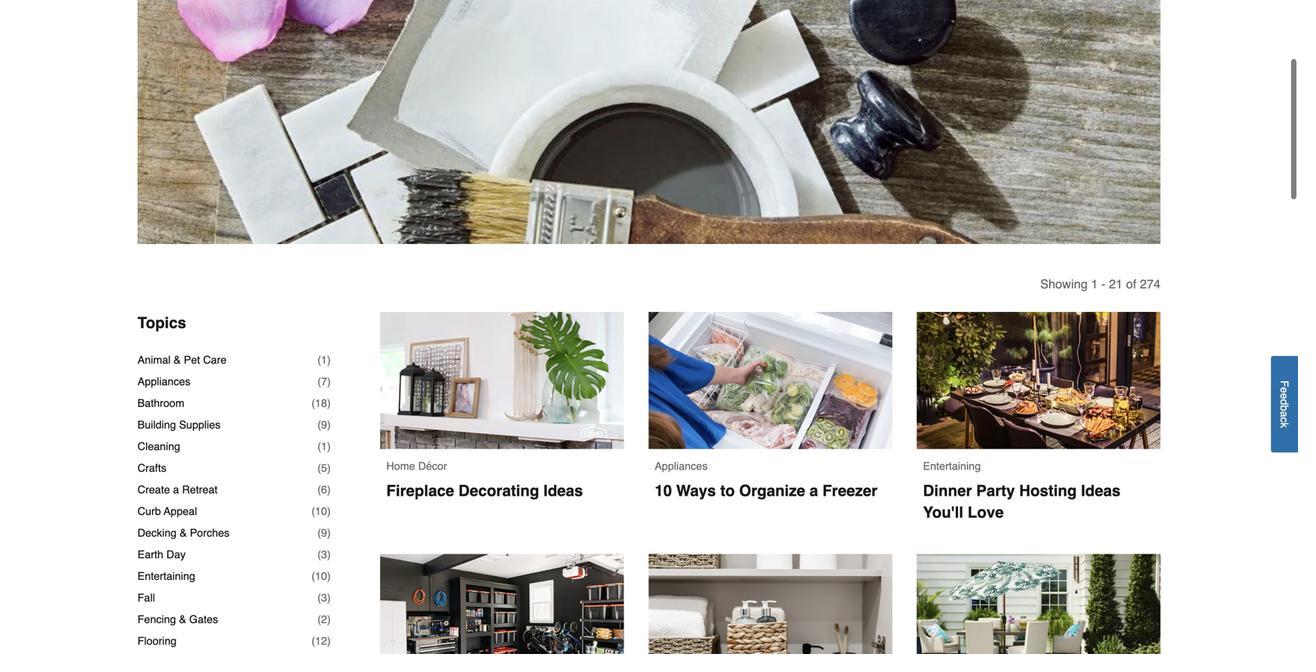 Task type: describe. For each thing, give the bounding box(es) containing it.
showing 1 - 21 of 274
[[1041, 277, 1161, 291]]

( 9 ) for building supplies
[[318, 419, 331, 431]]

( 3 ) for fall
[[318, 592, 331, 604]]

( for crafts
[[318, 462, 321, 475]]

dinner
[[923, 482, 972, 500]]

party
[[977, 482, 1015, 500]]

21
[[1109, 277, 1123, 291]]

d
[[1279, 400, 1291, 406]]

) for bathroom
[[327, 397, 331, 410]]

building supplies
[[138, 419, 221, 431]]

& for decking
[[180, 527, 187, 540]]

1 for animal & pet care
[[321, 354, 327, 366]]

( 1 ) for cleaning
[[318, 441, 331, 453]]

1 e from the top
[[1279, 388, 1291, 394]]

2
[[321, 614, 327, 626]]

274
[[1140, 277, 1161, 291]]

) for crafts
[[327, 462, 331, 475]]

9 for building supplies
[[321, 419, 327, 431]]

6
[[321, 484, 327, 496]]

you'll
[[923, 504, 964, 522]]

( for curb appeal
[[312, 506, 315, 518]]

( 6 )
[[318, 484, 331, 496]]

crafts
[[138, 462, 166, 475]]

care
[[203, 354, 227, 366]]

entertaining for dinner party hosting ideas you'll love
[[923, 460, 981, 473]]

appliances for (
[[138, 376, 191, 388]]

( for create a retreat
[[318, 484, 321, 496]]

( 9 ) for decking & porches
[[318, 527, 331, 540]]

earth day
[[138, 549, 186, 561]]

topics
[[138, 314, 186, 332]]

f e e d b a c k button
[[1271, 356, 1298, 453]]

bathroom
[[138, 397, 184, 410]]

of
[[1127, 277, 1137, 291]]

entertaining for (
[[138, 570, 195, 583]]

10 for entertaining
[[315, 570, 327, 583]]

porches
[[190, 527, 230, 540]]

create
[[138, 484, 170, 496]]

decking & porches
[[138, 527, 230, 540]]

f
[[1279, 381, 1291, 388]]

a woman wearing a blue shirt reaching for a bag of green peppers in a chest freezer. image
[[649, 312, 892, 450]]

to
[[720, 482, 735, 500]]

( 3 ) for earth day
[[318, 549, 331, 561]]

( for decking & porches
[[318, 527, 321, 540]]

appeal
[[164, 506, 197, 518]]

gates
[[189, 614, 218, 626]]

supplies
[[179, 419, 221, 431]]

create a retreat
[[138, 484, 218, 496]]

appliances for 10 ways to organize a freezer
[[655, 460, 708, 473]]

( 2 )
[[318, 614, 331, 626]]

f e e d b a c k
[[1279, 381, 1291, 428]]

2 e from the top
[[1279, 394, 1291, 400]]

freezer
[[823, 482, 878, 500]]

decorating
[[459, 482, 539, 500]]

12
[[315, 635, 327, 648]]

pet
[[184, 354, 200, 366]]

cleaning
[[138, 441, 180, 453]]

animal & pet care
[[138, 354, 227, 366]]

( for fencing & gates
[[318, 614, 321, 626]]

fireplace decorating ideas
[[386, 482, 583, 500]]

( 10 ) for entertaining
[[312, 570, 331, 583]]

) for earth day
[[327, 549, 331, 561]]

retreat
[[182, 484, 218, 496]]

) for fall
[[327, 592, 331, 604]]

) for building supplies
[[327, 419, 331, 431]]

( for fall
[[318, 592, 321, 604]]

) for entertaining
[[327, 570, 331, 583]]

18
[[315, 397, 327, 410]]

) for cleaning
[[327, 441, 331, 453]]

7
[[321, 376, 327, 388]]

c
[[1279, 418, 1291, 423]]

9 for decking & porches
[[321, 527, 327, 540]]



Task type: locate. For each thing, give the bounding box(es) containing it.
e up b
[[1279, 394, 1291, 400]]

& for animal
[[174, 354, 181, 366]]

2 ) from the top
[[327, 376, 331, 388]]

showing
[[1041, 277, 1088, 291]]

10 ) from the top
[[327, 549, 331, 561]]

-
[[1102, 277, 1106, 291]]

a person organizing the shelves in the bathroom. image
[[649, 555, 892, 655]]

entertaining up dinner
[[923, 460, 981, 473]]

( 18 )
[[312, 397, 331, 410]]

0 horizontal spatial a
[[173, 484, 179, 496]]

animal
[[138, 354, 171, 366]]

& left pet
[[174, 354, 181, 366]]

( for animal & pet care
[[318, 354, 321, 366]]

love
[[968, 504, 1004, 522]]

1 horizontal spatial a
[[810, 482, 818, 500]]

( 10 ) down "( 6 )"
[[312, 506, 331, 518]]

a up k
[[1279, 412, 1291, 418]]

1 ( 9 ) from the top
[[318, 419, 331, 431]]

( 10 ) for curb appeal
[[312, 506, 331, 518]]

b
[[1279, 406, 1291, 412]]

( 9 )
[[318, 419, 331, 431], [318, 527, 331, 540]]

2 ideas from the left
[[1081, 482, 1121, 500]]

( for entertaining
[[312, 570, 315, 583]]

a patio with string lights and a wood table set with white plates, linens, wineglasses and food. image
[[917, 312, 1161, 450]]

a black and white organizaed garage with a workstation, shelves with storage bins, bikes and more. image
[[380, 555, 624, 655]]

1 left "-"
[[1091, 277, 1098, 291]]

day
[[166, 549, 186, 561]]

( 7 )
[[318, 376, 331, 388]]

ways
[[676, 482, 716, 500]]

3
[[321, 549, 327, 561], [321, 592, 327, 604]]

a up appeal
[[173, 484, 179, 496]]

10 up 2
[[315, 570, 327, 583]]

1 vertical spatial ( 1 )
[[318, 441, 331, 453]]

1 ) from the top
[[327, 354, 331, 366]]

a fireplace mantel layered with artwork, lanterns and a vase with green leaves. image
[[380, 312, 624, 450]]

a inside button
[[1279, 412, 1291, 418]]

10 left "ways"
[[655, 482, 672, 500]]

1 vertical spatial ( 10 )
[[312, 570, 331, 583]]

)
[[327, 354, 331, 366], [327, 376, 331, 388], [327, 397, 331, 410], [327, 419, 331, 431], [327, 441, 331, 453], [327, 462, 331, 475], [327, 484, 331, 496], [327, 506, 331, 518], [327, 527, 331, 540], [327, 549, 331, 561], [327, 570, 331, 583], [327, 592, 331, 604], [327, 614, 331, 626], [327, 635, 331, 648]]

( for bathroom
[[312, 397, 315, 410]]

2 3 from the top
[[321, 592, 327, 604]]

entertaining
[[923, 460, 981, 473], [138, 570, 195, 583]]

ideas right the hosting at the bottom right of page
[[1081, 482, 1121, 500]]

5 ) from the top
[[327, 441, 331, 453]]

& for fencing
[[179, 614, 186, 626]]

0 horizontal spatial appliances
[[138, 376, 191, 388]]

1 3 from the top
[[321, 549, 327, 561]]

0 vertical spatial entertaining
[[923, 460, 981, 473]]

entertaining down earth day
[[138, 570, 195, 583]]

2 vertical spatial 1
[[321, 441, 327, 453]]

1 horizontal spatial ideas
[[1081, 482, 1121, 500]]

( for building supplies
[[318, 419, 321, 431]]

0 vertical spatial 10
[[655, 482, 672, 500]]

2 ( 10 ) from the top
[[312, 570, 331, 583]]

k
[[1279, 423, 1291, 428]]

( 9 ) down "( 6 )"
[[318, 527, 331, 540]]

ideas inside dinner party hosting ideas you'll love
[[1081, 482, 1121, 500]]

dinner party hosting ideas you'll love
[[923, 482, 1125, 522]]

1 vertical spatial appliances
[[655, 460, 708, 473]]

e
[[1279, 388, 1291, 394], [1279, 394, 1291, 400]]

) for decking & porches
[[327, 527, 331, 540]]

1 9 from the top
[[321, 419, 327, 431]]

1 vertical spatial ( 9 )
[[318, 527, 331, 540]]

) for animal & pet care
[[327, 354, 331, 366]]

5
[[321, 462, 327, 475]]

9 ) from the top
[[327, 527, 331, 540]]

0 vertical spatial &
[[174, 354, 181, 366]]

building
[[138, 419, 176, 431]]

earth
[[138, 549, 163, 561]]

appliances
[[138, 376, 191, 388], [655, 460, 708, 473]]

( 12 )
[[312, 635, 331, 648]]

10
[[655, 482, 672, 500], [315, 506, 327, 518], [315, 570, 327, 583]]

fireplace
[[386, 482, 454, 500]]

2 9 from the top
[[321, 527, 327, 540]]

( 1 ) for animal & pet care
[[318, 354, 331, 366]]

an outdoor patio table and floral umbrella on a gray platform deck. image
[[917, 555, 1161, 655]]

1 horizontal spatial appliances
[[655, 460, 708, 473]]

8 ) from the top
[[327, 506, 331, 518]]

curb appeal
[[138, 506, 197, 518]]

home
[[386, 460, 415, 473]]

2 horizontal spatial a
[[1279, 412, 1291, 418]]

9 down "( 6 )"
[[321, 527, 327, 540]]

4 ) from the top
[[327, 419, 331, 431]]

1 vertical spatial ( 3 )
[[318, 592, 331, 604]]

0 vertical spatial 1
[[1091, 277, 1098, 291]]

1 for cleaning
[[321, 441, 327, 453]]

6 ) from the top
[[327, 462, 331, 475]]

10 down "( 6 )"
[[315, 506, 327, 518]]

( for appliances
[[318, 376, 321, 388]]

décor
[[418, 460, 447, 473]]

( 9 ) down "18"
[[318, 419, 331, 431]]

( 10 ) up 2
[[312, 570, 331, 583]]

0 vertical spatial ( 1 )
[[318, 354, 331, 366]]

2 ( 1 ) from the top
[[318, 441, 331, 453]]

0 vertical spatial ( 10 )
[[312, 506, 331, 518]]

a paint brush and gray paint set on wood-look flooring with ceramic tile and cabinet hardware. image
[[138, 0, 1161, 244]]

) for appliances
[[327, 376, 331, 388]]

3 up "( 2 )"
[[321, 549, 327, 561]]

9
[[321, 419, 327, 431], [321, 527, 327, 540]]

1 vertical spatial 1
[[321, 354, 327, 366]]

2 vertical spatial &
[[179, 614, 186, 626]]

( 1 ) up the ( 5 )
[[318, 441, 331, 453]]

( for cleaning
[[318, 441, 321, 453]]

( 10 )
[[312, 506, 331, 518], [312, 570, 331, 583]]

( 3 )
[[318, 549, 331, 561], [318, 592, 331, 604]]

a
[[1279, 412, 1291, 418], [810, 482, 818, 500], [173, 484, 179, 496]]

1 vertical spatial entertaining
[[138, 570, 195, 583]]

1 ( 10 ) from the top
[[312, 506, 331, 518]]

ideas
[[544, 482, 583, 500], [1081, 482, 1121, 500]]

1 ( 1 ) from the top
[[318, 354, 331, 366]]

1 vertical spatial &
[[180, 527, 187, 540]]

0 vertical spatial 3
[[321, 549, 327, 561]]

1 ( 3 ) from the top
[[318, 549, 331, 561]]

2 vertical spatial 10
[[315, 570, 327, 583]]

a left freezer at the bottom right of the page
[[810, 482, 818, 500]]

) for curb appeal
[[327, 506, 331, 518]]

organize
[[739, 482, 806, 500]]

home décor
[[386, 460, 447, 473]]

0 vertical spatial ( 9 )
[[318, 419, 331, 431]]

7 ) from the top
[[327, 484, 331, 496]]

2 ( 3 ) from the top
[[318, 592, 331, 604]]

) for fencing & gates
[[327, 614, 331, 626]]

fencing
[[138, 614, 176, 626]]

(
[[318, 354, 321, 366], [318, 376, 321, 388], [312, 397, 315, 410], [318, 419, 321, 431], [318, 441, 321, 453], [318, 462, 321, 475], [318, 484, 321, 496], [312, 506, 315, 518], [318, 527, 321, 540], [318, 549, 321, 561], [312, 570, 315, 583], [318, 592, 321, 604], [318, 614, 321, 626], [312, 635, 315, 648]]

1 ideas from the left
[[544, 482, 583, 500]]

flooring
[[138, 635, 177, 648]]

( for earth day
[[318, 549, 321, 561]]

0 horizontal spatial ideas
[[544, 482, 583, 500]]

14 ) from the top
[[327, 635, 331, 648]]

) for flooring
[[327, 635, 331, 648]]

curb
[[138, 506, 161, 518]]

3 up 2
[[321, 592, 327, 604]]

&
[[174, 354, 181, 366], [180, 527, 187, 540], [179, 614, 186, 626]]

) for create a retreat
[[327, 484, 331, 496]]

1 up 7
[[321, 354, 327, 366]]

1 horizontal spatial entertaining
[[923, 460, 981, 473]]

1
[[1091, 277, 1098, 291], [321, 354, 327, 366], [321, 441, 327, 453]]

( for flooring
[[312, 635, 315, 648]]

0 vertical spatial 9
[[321, 419, 327, 431]]

fencing & gates
[[138, 614, 218, 626]]

10 ways to organize a freezer
[[655, 482, 878, 500]]

3 for fall
[[321, 592, 327, 604]]

( 1 )
[[318, 354, 331, 366], [318, 441, 331, 453]]

3 ) from the top
[[327, 397, 331, 410]]

1 vertical spatial 10
[[315, 506, 327, 518]]

2 ( 9 ) from the top
[[318, 527, 331, 540]]

1 vertical spatial 3
[[321, 592, 327, 604]]

1 up the ( 5 )
[[321, 441, 327, 453]]

e up d
[[1279, 388, 1291, 394]]

13 ) from the top
[[327, 614, 331, 626]]

decking
[[138, 527, 177, 540]]

appliances up "ways"
[[655, 460, 708, 473]]

& left gates
[[179, 614, 186, 626]]

11 ) from the top
[[327, 570, 331, 583]]

0 horizontal spatial entertaining
[[138, 570, 195, 583]]

3 for earth day
[[321, 549, 327, 561]]

12 ) from the top
[[327, 592, 331, 604]]

( 3 ) up "( 2 )"
[[318, 549, 331, 561]]

10 for curb appeal
[[315, 506, 327, 518]]

1 vertical spatial 9
[[321, 527, 327, 540]]

appliances up bathroom
[[138, 376, 191, 388]]

0 vertical spatial appliances
[[138, 376, 191, 388]]

0 vertical spatial ( 3 )
[[318, 549, 331, 561]]

ideas right decorating
[[544, 482, 583, 500]]

hosting
[[1020, 482, 1077, 500]]

( 1 ) up 7
[[318, 354, 331, 366]]

( 3 ) up 2
[[318, 592, 331, 604]]

( 5 )
[[318, 462, 331, 475]]

9 down "18"
[[321, 419, 327, 431]]

fall
[[138, 592, 155, 604]]

& down appeal
[[180, 527, 187, 540]]



Task type: vqa. For each thing, say whether or not it's contained in the screenshot.
Stainless to the middle
no



